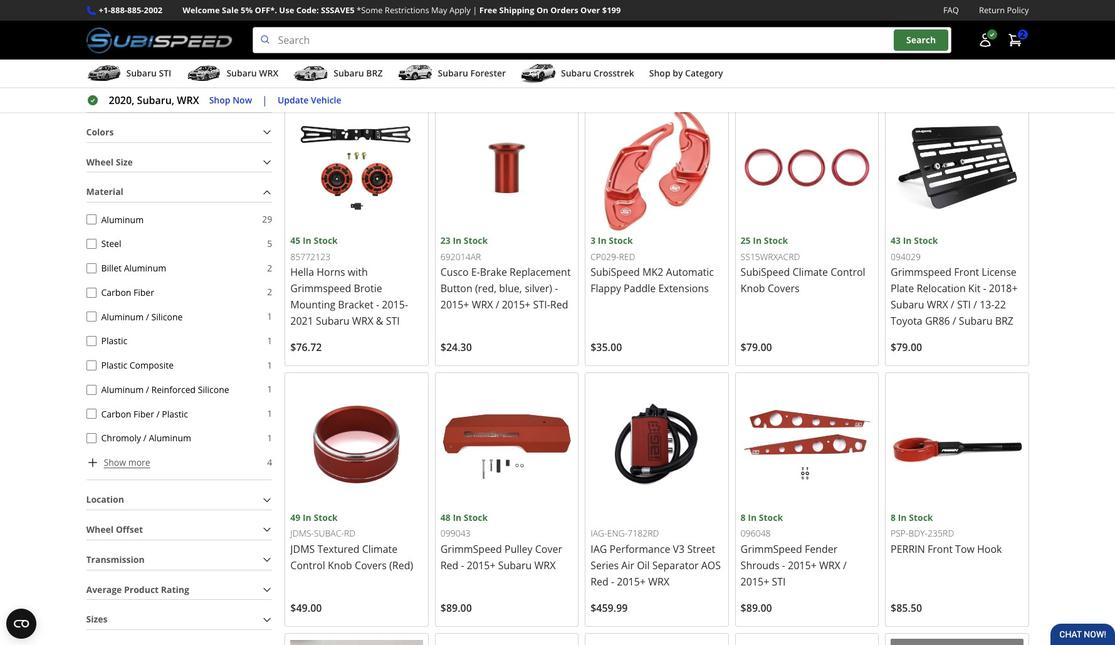 Task type: describe. For each thing, give the bounding box(es) containing it.
update vehicle button
[[278, 93, 341, 108]]

/ inside 8 in stock 096048 grimmspeed fender shrouds - 2015+ wrx / 2015+ sti
[[843, 558, 847, 572]]

1 horizontal spatial |
[[473, 4, 477, 16]]

update
[[278, 94, 309, 106]]

- inside iag-eng-7182rd iag performance v3 street series air oil separator aos red - 2015+ wrx
[[611, 575, 614, 589]]

2 inside 2 "button"
[[1020, 28, 1025, 40]]

stock for e-
[[464, 235, 488, 247]]

2 1 from the top
[[267, 335, 272, 347]]

vehicle inside button
[[311, 94, 341, 106]]

free
[[479, 4, 497, 16]]

sti inside dropdown button
[[159, 67, 171, 79]]

2 for carbon fiber
[[267, 286, 272, 298]]

2 button
[[1001, 28, 1029, 53]]

106 results
[[285, 47, 332, 58]]

a subaru brz thumbnail image image
[[294, 64, 329, 83]]

25 in stock ss15wrxacrd subispeed climate control knob covers
[[741, 235, 865, 295]]

return policy
[[979, 4, 1029, 16]]

by:
[[918, 47, 931, 58]]

hook
[[977, 542, 1002, 556]]

cover
[[535, 542, 562, 556]]

subispeed mk2 automatic flappy paddle extensions image
[[591, 101, 723, 234]]

billet
[[101, 262, 122, 274]]

subaru inside 48 in stock 099043 grimmspeed pulley cover red - 2015+ subaru wrx
[[498, 558, 532, 572]]

wheel offset
[[86, 523, 143, 535]]

subaru inside subaru wrx dropdown button
[[227, 67, 257, 79]]

now
[[233, 94, 252, 106]]

grimmspeed for -
[[741, 542, 802, 556]]

grimmspeed front license plate relocation kit - 2018+ subaru wrx / sti / 13-22 toyota gr86 / subaru brz image
[[891, 101, 1023, 234]]

product
[[124, 583, 159, 595]]

location
[[86, 494, 124, 505]]

knob inside the "25 in stock ss15wrxacrd subispeed climate control knob covers"
[[741, 282, 765, 295]]

aluminum / reinforced silicone
[[101, 384, 229, 395]]

subaru forester
[[438, 67, 506, 79]]

Aluminum / Silicone button
[[86, 312, 96, 322]]

3
[[591, 235, 596, 247]]

jdms textured climate control knob covers (red) image
[[290, 378, 423, 511]]

0 horizontal spatial |
[[262, 93, 268, 107]]

wrx inside iag-eng-7182rd iag performance v3 street series air oil separator aos red - 2015+ wrx
[[648, 575, 670, 589]]

subaru inside subaru forester dropdown button
[[438, 67, 468, 79]]

subaru brz
[[334, 67, 383, 79]]

eng-
[[607, 527, 628, 539]]

Steel button
[[86, 239, 96, 249]]

perrin
[[891, 542, 925, 556]]

carbon for carbon fiber / plastic
[[101, 408, 131, 420]]

Chromoly / Aluminum button
[[86, 433, 96, 443]]

average product rating button
[[86, 580, 272, 599]]

reinforced
[[151, 384, 196, 395]]

wrx inside 43 in stock 094029 grimmspeed front license plate relocation kit - 2018+ subaru wrx / sti / 13-22 toyota gr86 / subaru brz
[[927, 298, 948, 312]]

in for subispeed mk2 automatic flappy paddle extensions
[[598, 235, 607, 247]]

jdms-
[[290, 527, 314, 539]]

extensions
[[658, 282, 709, 295]]

2015+ inside 48 in stock 099043 grimmspeed pulley cover red - 2015+ subaru wrx
[[467, 558, 496, 572]]

category
[[685, 67, 723, 79]]

shrouds
[[741, 558, 780, 572]]

subaru sti button
[[86, 62, 171, 87]]

average
[[86, 583, 122, 595]]

clear
[[412, 47, 434, 58]]

plastic for plastic composite
[[101, 359, 127, 371]]

brz inside dropdown button
[[366, 67, 383, 79]]

ss15wrxacrd
[[741, 250, 800, 262]]

48
[[441, 511, 451, 523]]

8 for bdy-
[[891, 511, 896, 523]]

49 in stock jdms-subac-rd jdms textured climate control knob covers (red)
[[290, 511, 413, 572]]

shop for shop by category
[[649, 67, 671, 79]]

blue,
[[499, 282, 522, 295]]

move over racing bumper quick release kit - 2015+ wrx / 2015+ sti image
[[290, 639, 423, 645]]

wheel size
[[86, 156, 133, 168]]

$49.00
[[290, 601, 322, 615]]

49
[[290, 511, 300, 523]]

Aluminum button
[[86, 215, 96, 225]]

sort
[[899, 47, 916, 58]]

open widget image
[[6, 609, 36, 639]]

over
[[581, 4, 600, 16]]

43
[[891, 235, 901, 247]]

fiber for carbon fiber
[[134, 286, 154, 298]]

textured
[[318, 542, 360, 556]]

sti inside 8 in stock 096048 grimmspeed fender shrouds - 2015+ wrx / 2015+ sti
[[772, 575, 786, 589]]

aluminum for aluminum
[[101, 214, 144, 225]]

subaru inside subaru crosstrek dropdown button
[[561, 67, 591, 79]]

wheel offset button
[[86, 520, 272, 540]]

front inside 8 in stock psp-bdy-235rd perrin front tow hook
[[928, 542, 953, 556]]

wheel size button
[[86, 153, 272, 172]]

$76.72
[[290, 341, 322, 354]]

steel
[[101, 238, 121, 250]]

cusco
[[441, 265, 469, 279]]

material button
[[86, 183, 272, 202]]

return policy link
[[979, 4, 1029, 17]]

subispeed logo image
[[86, 27, 232, 53]]

a subaru wrx thumbnail image image
[[186, 64, 222, 83]]

red inside 48 in stock 099043 grimmspeed pulley cover red - 2015+ subaru wrx
[[441, 558, 458, 572]]

$459.99
[[591, 601, 628, 615]]

7182rd
[[628, 527, 659, 539]]

Aluminum / Reinforced Silicone button
[[86, 385, 96, 395]]

subispeed inside the "25 in stock ss15wrxacrd subispeed climate control knob covers"
[[741, 265, 790, 279]]

2 for billet aluminum
[[267, 262, 272, 274]]

iag
[[591, 542, 607, 556]]

+1-888-885-2002
[[99, 4, 163, 16]]

air
[[621, 558, 634, 572]]

Carbon Fiber / Plastic button
[[86, 409, 96, 419]]

button image
[[978, 33, 993, 48]]

stock for 235rd
[[909, 511, 933, 523]]

update vehicle
[[278, 94, 341, 106]]

plastic composite
[[101, 359, 174, 371]]

colors button
[[86, 123, 272, 142]]

shop now
[[209, 94, 252, 106]]

rating
[[161, 583, 189, 595]]

clear all
[[412, 47, 447, 58]]

grimmspeed fender shrouds - 2015+ wrx / 2015+ sti image
[[741, 378, 873, 511]]

grimmspeed for red
[[441, 542, 502, 556]]

colors for colors : red
[[339, 47, 366, 58]]

transmission
[[86, 553, 145, 565]]

2015+ inside iag-eng-7182rd iag performance v3 street series air oil separator aos red - 2015+ wrx
[[617, 575, 646, 589]]

$79.00 for subispeed climate control knob covers
[[741, 341, 772, 354]]

&
[[376, 314, 383, 328]]

in for perrin front tow hook
[[898, 511, 907, 523]]

iag performance v3 street series air oil separator aos red - 2015+ wrx image
[[591, 378, 723, 511]]

aluminum down carbon fiber / plastic at the left bottom of the page
[[149, 432, 191, 444]]

$85.50
[[891, 601, 922, 615]]

more
[[128, 456, 150, 468]]

13-
[[980, 298, 995, 312]]

29
[[262, 213, 272, 225]]

1 for /
[[267, 407, 272, 419]]

aluminum for aluminum / silicone
[[101, 311, 144, 323]]

horns
[[317, 265, 345, 279]]

2015+ down fender
[[788, 558, 817, 572]]

subaru sti
[[126, 67, 171, 79]]

in for grimmspeed fender shrouds - 2015+ wrx / 2015+ sti
[[748, 511, 757, 523]]

2 vertical spatial plastic
[[162, 408, 188, 420]]

$79.00 for grimmspeed front license plate relocation kit - 2018+ subaru wrx / sti / 13-22 toyota gr86 / subaru brz
[[891, 341, 922, 354]]

knob inside 49 in stock jdms-subac-rd jdms textured climate control knob covers (red)
[[328, 558, 352, 572]]

$89.00 for grimmspeed fender shrouds - 2015+ wrx / 2015+ sti
[[741, 601, 772, 615]]

- inside 8 in stock 096048 grimmspeed fender shrouds - 2015+ wrx / 2015+ sti
[[782, 558, 785, 572]]

43 in stock 094029 grimmspeed front license plate relocation kit - 2018+ subaru wrx / sti / 13-22 toyota gr86 / subaru brz
[[891, 235, 1018, 328]]

bdy-
[[909, 527, 928, 539]]

iag-eng-7182rd iag performance v3 street series air oil separator aos red - 2015+ wrx
[[591, 527, 721, 589]]

perrin front tow hook image
[[891, 378, 1023, 511]]

2015+ down button
[[441, 298, 469, 312]]

stock for rd
[[314, 511, 338, 523]]

subispeed climate control knob covers image
[[741, 101, 873, 234]]

show more
[[104, 456, 150, 468]]

paddle
[[624, 282, 656, 295]]

welcome
[[183, 4, 220, 16]]

Billet Aluminum button
[[86, 263, 96, 273]]

1 for silicone
[[267, 310, 272, 322]]

aluminum for aluminum / reinforced silicone
[[101, 384, 144, 395]]

in for grimmspeed front license plate relocation kit - 2018+ subaru wrx / sti / 13-22 toyota gr86 / subaru brz
[[903, 235, 912, 247]]

+1-888-885-2002 link
[[99, 4, 163, 17]]

grimmspeed inside 43 in stock 094029 grimmspeed front license plate relocation kit - 2018+ subaru wrx / sti / 13-22 toyota gr86 / subaru brz
[[891, 265, 952, 279]]

policy
[[1007, 4, 1029, 16]]

a subaru crosstrek thumbnail image image
[[521, 64, 556, 83]]

oil
[[637, 558, 650, 572]]

sti-
[[533, 298, 550, 312]]

sizes button
[[86, 610, 272, 629]]

psp-
[[891, 527, 909, 539]]

license
[[982, 265, 1017, 279]]

separator
[[652, 558, 699, 572]]

colors for colors
[[86, 126, 114, 138]]

climate inside the "25 in stock ss15wrxacrd subispeed climate control knob covers"
[[793, 265, 828, 279]]



Task type: locate. For each thing, give the bounding box(es) containing it.
2018+
[[989, 282, 1018, 295]]

grimmspeed down "094029"
[[891, 265, 952, 279]]

stock up 692014ar
[[464, 235, 488, 247]]

1 vertical spatial red
[[441, 558, 458, 572]]

1 vertical spatial covers
[[355, 558, 387, 572]]

subispeed
[[591, 265, 640, 279], [741, 265, 790, 279]]

stock for pulley
[[464, 511, 488, 523]]

0 horizontal spatial shop
[[209, 94, 230, 106]]

colors up wheel size
[[86, 126, 114, 138]]

subaru inside 45 in stock 85772123 hella horns with grimmspeed brotie mounting bracket  - 2015- 2021 subaru wrx & sti
[[316, 314, 350, 328]]

(red,
[[475, 282, 497, 295]]

2 subispeed from the left
[[741, 265, 790, 279]]

wrx down (red,
[[472, 298, 493, 312]]

search input field
[[252, 27, 951, 53]]

8
[[741, 511, 746, 523], [891, 511, 896, 523]]

1 vertical spatial front
[[928, 542, 953, 556]]

in inside 8 in stock 096048 grimmspeed fender shrouds - 2015+ wrx / 2015+ sti
[[748, 511, 757, 523]]

1 horizontal spatial silicone
[[198, 384, 229, 395]]

front inside 43 in stock 094029 grimmspeed front license plate relocation kit - 2018+ subaru wrx / sti / 13-22 toyota gr86 / subaru brz
[[954, 265, 979, 279]]

plastic right plastic button
[[101, 335, 127, 347]]

- inside 48 in stock 099043 grimmspeed pulley cover red - 2015+ subaru wrx
[[461, 558, 464, 572]]

2020,
[[109, 93, 134, 107]]

red
[[550, 298, 568, 312], [441, 558, 458, 572], [591, 575, 609, 589]]

1 vertical spatial shop
[[209, 94, 230, 106]]

offset
[[116, 523, 143, 535]]

in up 096048
[[748, 511, 757, 523]]

0 horizontal spatial 8
[[741, 511, 746, 523]]

street
[[687, 542, 715, 556]]

covers inside the "25 in stock ss15wrxacrd subispeed climate control knob covers"
[[768, 282, 800, 295]]

grimmspeed up shrouds
[[741, 542, 802, 556]]

1 $79.00 from the left
[[741, 341, 772, 354]]

location button
[[86, 490, 272, 510]]

hella horns with grimmspeed brotie mounting bracket  - 2015-2021 subaru wrx & sti image
[[290, 101, 423, 234]]

1 horizontal spatial vehicle
[[384, 73, 414, 85]]

in right 45
[[303, 235, 311, 247]]

kit
[[968, 282, 981, 295]]

code:
[[296, 4, 319, 16]]

in for hella horns with grimmspeed brotie mounting bracket  - 2015- 2021 subaru wrx & sti
[[303, 235, 311, 247]]

3 1 from the top
[[267, 359, 272, 371]]

8 for grimmspeed
[[741, 511, 746, 523]]

1 grimmspeed from the left
[[441, 542, 502, 556]]

0 vertical spatial grimmspeed
[[891, 265, 952, 279]]

wrx logo windshield vinyl (various styles) image
[[891, 639, 1023, 645]]

fender
[[805, 542, 838, 556]]

stock for climate
[[764, 235, 788, 247]]

1 vertical spatial brz
[[995, 314, 1014, 328]]

subispeed inside 3 in stock cp029-red subispeed mk2 automatic flappy paddle extensions
[[591, 265, 640, 279]]

1 horizontal spatial grimmspeed
[[891, 265, 952, 279]]

stock for subispeed
[[609, 235, 633, 247]]

aluminum up carbon fiber at the top left of the page
[[124, 262, 166, 274]]

0 vertical spatial |
[[473, 4, 477, 16]]

control
[[831, 265, 865, 279], [290, 558, 325, 572]]

sti inside 45 in stock 85772123 hella horns with grimmspeed brotie mounting bracket  - 2015- 2021 subaru wrx & sti
[[386, 314, 400, 328]]

aluminum up steel
[[101, 214, 144, 225]]

1 vertical spatial wheel
[[86, 523, 114, 535]]

0 vertical spatial control
[[831, 265, 865, 279]]

wrx inside 45 in stock 85772123 hella horns with grimmspeed brotie mounting bracket  - 2015- 2021 subaru wrx & sti
[[352, 314, 373, 328]]

fiber for carbon fiber / plastic
[[134, 408, 154, 420]]

search button
[[894, 30, 949, 51]]

0 vertical spatial vehicle
[[384, 73, 414, 85]]

mounting
[[290, 298, 335, 312]]

grimmspeed pulley cover red - 2015+ subaru wrx image
[[441, 378, 573, 511]]

/
[[496, 298, 499, 312], [951, 298, 955, 312], [974, 298, 977, 312], [146, 311, 149, 323], [953, 314, 956, 328], [146, 384, 149, 395], [156, 408, 160, 420], [143, 432, 147, 444], [843, 558, 847, 572]]

0 vertical spatial fiber
[[134, 286, 154, 298]]

carbon up chromoly
[[101, 408, 131, 420]]

45
[[290, 235, 300, 247]]

in right '3'
[[598, 235, 607, 247]]

compatible
[[307, 73, 355, 85]]

0 horizontal spatial vehicle
[[311, 94, 341, 106]]

covers left the (red)
[[355, 558, 387, 572]]

in inside 23 in stock 692014ar cusco e-brake replacement button (red, blue, silver) - 2015+ wrx / 2015+ sti-red
[[453, 235, 462, 247]]

colors : red
[[339, 47, 385, 58]]

grimmspeed
[[891, 265, 952, 279], [290, 282, 351, 295]]

- up &
[[376, 298, 379, 312]]

climate up the (red)
[[362, 542, 398, 556]]

subaru forester button
[[398, 62, 506, 87]]

hella
[[290, 265, 314, 279]]

carbon fiber
[[101, 286, 154, 298]]

red
[[371, 47, 385, 58]]

- inside 43 in stock 094029 grimmspeed front license plate relocation kit - 2018+ subaru wrx / sti / 13-22 toyota gr86 / subaru brz
[[983, 282, 987, 295]]

1 vertical spatial grimmspeed
[[290, 282, 351, 295]]

6 1 from the top
[[267, 432, 272, 444]]

plastic down the reinforced on the bottom of the page
[[162, 408, 188, 420]]

2 horizontal spatial red
[[591, 575, 609, 589]]

1 horizontal spatial climate
[[793, 265, 828, 279]]

wrx
[[259, 67, 278, 79], [177, 93, 199, 107], [472, 298, 493, 312], [927, 298, 948, 312], [352, 314, 373, 328], [534, 558, 556, 572], [819, 558, 841, 572], [648, 575, 670, 589]]

0 vertical spatial climate
[[793, 265, 828, 279]]

in for cusco e-brake replacement button (red, blue, silver) - 2015+ wrx / 2015+ sti-red
[[453, 235, 462, 247]]

plate
[[891, 282, 914, 295]]

0 horizontal spatial covers
[[355, 558, 387, 572]]

plastic for plastic
[[101, 335, 127, 347]]

rd
[[344, 527, 356, 539]]

grimmspeed inside 8 in stock 096048 grimmspeed fender shrouds - 2015+ wrx / 2015+ sti
[[741, 542, 802, 556]]

subaru inside subaru sti dropdown button
[[126, 67, 157, 79]]

4
[[267, 456, 272, 468]]

in inside 48 in stock 099043 grimmspeed pulley cover red - 2015+ subaru wrx
[[453, 511, 462, 523]]

1 vertical spatial colors
[[86, 126, 114, 138]]

1 horizontal spatial $79.00
[[891, 341, 922, 354]]

in inside 43 in stock 094029 grimmspeed front license plate relocation kit - 2018+ subaru wrx / sti / 13-22 toyota gr86 / subaru brz
[[903, 235, 912, 247]]

sti right &
[[386, 314, 400, 328]]

stock inside 43 in stock 094029 grimmspeed front license plate relocation kit - 2018+ subaru wrx / sti / 13-22 toyota gr86 / subaru brz
[[914, 235, 938, 247]]

automatic
[[666, 265, 714, 279]]

control inside the "25 in stock ss15wrxacrd subispeed climate control knob covers"
[[831, 265, 865, 279]]

2 carbon from the top
[[101, 408, 131, 420]]

2 8 from the left
[[891, 511, 896, 523]]

a subaru sti thumbnail image image
[[86, 64, 121, 83]]

- right kit
[[983, 282, 987, 295]]

wrx inside 8 in stock 096048 grimmspeed fender shrouds - 2015+ wrx / 2015+ sti
[[819, 558, 841, 572]]

0 horizontal spatial silicone
[[151, 311, 183, 323]]

billet aluminum
[[101, 262, 166, 274]]

plastic right the plastic composite "button"
[[101, 359, 127, 371]]

2 vertical spatial red
[[591, 575, 609, 589]]

front up kit
[[954, 265, 979, 279]]

stock for front
[[914, 235, 938, 247]]

1 horizontal spatial knob
[[741, 282, 765, 295]]

2015+ down 099043
[[467, 558, 496, 572]]

in for subispeed climate control knob covers
[[753, 235, 762, 247]]

0 vertical spatial plastic
[[101, 335, 127, 347]]

1 vertical spatial 2
[[267, 262, 272, 274]]

Plastic Composite button
[[86, 360, 96, 370]]

climate inside 49 in stock jdms-subac-rd jdms textured climate control knob covers (red)
[[362, 542, 398, 556]]

1 for reinforced
[[267, 383, 272, 395]]

/ inside 23 in stock 692014ar cusco e-brake replacement button (red, blue, silver) - 2015+ wrx / 2015+ sti-red
[[496, 298, 499, 312]]

stock inside 23 in stock 692014ar cusco e-brake replacement button (red, blue, silver) - 2015+ wrx / 2015+ sti-red
[[464, 235, 488, 247]]

in right 48
[[453, 511, 462, 523]]

1 vertical spatial plastic
[[101, 359, 127, 371]]

red down 099043
[[441, 558, 458, 572]]

2002
[[144, 4, 163, 16]]

in for jdms textured climate control knob covers (red)
[[303, 511, 311, 523]]

sti up subaru,
[[159, 67, 171, 79]]

1 wheel from the top
[[86, 156, 114, 168]]

- down series
[[611, 575, 614, 589]]

2 $79.00 from the left
[[891, 341, 922, 354]]

subispeed down ss15wrxacrd
[[741, 265, 790, 279]]

wheel left 'offset'
[[86, 523, 114, 535]]

carbon fiber / plastic
[[101, 408, 188, 420]]

red inside 23 in stock 692014ar cusco e-brake replacement button (red, blue, silver) - 2015+ wrx / 2015+ sti-red
[[550, 298, 568, 312]]

1 vertical spatial vehicle
[[311, 94, 341, 106]]

1 horizontal spatial brz
[[995, 314, 1014, 328]]

8 inside 8 in stock psp-bdy-235rd perrin front tow hook
[[891, 511, 896, 523]]

cusco e-brake replacement button (red, blue, silver) - 2015+ wrx / 2015+ sti-red image
[[441, 101, 573, 234]]

wrx down fender
[[819, 558, 841, 572]]

crosstrek
[[594, 67, 634, 79]]

1 horizontal spatial $89.00
[[741, 601, 772, 615]]

red down silver)
[[550, 298, 568, 312]]

in for grimmspeed pulley cover red - 2015+ subaru wrx
[[453, 511, 462, 523]]

carbon
[[101, 286, 131, 298], [101, 408, 131, 420]]

sti inside 43 in stock 094029 grimmspeed front license plate relocation kit - 2018+ subaru wrx / sti / 13-22 toyota gr86 / subaru brz
[[957, 298, 971, 312]]

wrx down a subaru wrx thumbnail image
[[177, 93, 199, 107]]

in inside 49 in stock jdms-subac-rd jdms textured climate control knob covers (red)
[[303, 511, 311, 523]]

wheel left size
[[86, 156, 114, 168]]

stock up red
[[609, 235, 633, 247]]

control inside 49 in stock jdms-subac-rd jdms textured climate control knob covers (red)
[[290, 558, 325, 572]]

forester
[[470, 67, 506, 79]]

aluminum down carbon fiber at the top left of the page
[[101, 311, 144, 323]]

plastic
[[101, 335, 127, 347], [101, 359, 127, 371], [162, 408, 188, 420]]

shop inside shop now link
[[209, 94, 230, 106]]

wheel
[[86, 156, 114, 168], [86, 523, 114, 535]]

grimmspeed inside 48 in stock 099043 grimmspeed pulley cover red - 2015+ subaru wrx
[[441, 542, 502, 556]]

brz down the red at left top
[[366, 67, 383, 79]]

shop inside the shop by category dropdown button
[[649, 67, 671, 79]]

shop left by
[[649, 67, 671, 79]]

1 horizontal spatial covers
[[768, 282, 800, 295]]

- right shrouds
[[782, 558, 785, 572]]

vehicle down compatible
[[311, 94, 341, 106]]

1 carbon from the top
[[101, 286, 131, 298]]

1 subispeed from the left
[[591, 265, 640, 279]]

1 horizontal spatial grimmspeed
[[741, 542, 802, 556]]

1 horizontal spatial colors
[[339, 47, 366, 58]]

0 horizontal spatial colors
[[86, 126, 114, 138]]

8 up psp-
[[891, 511, 896, 523]]

0 horizontal spatial subispeed
[[591, 265, 640, 279]]

2015+ down shrouds
[[741, 575, 769, 589]]

Carbon Fiber button
[[86, 288, 96, 298]]

wheel for wheel offset
[[86, 523, 114, 535]]

1 vertical spatial climate
[[362, 542, 398, 556]]

- right silver)
[[555, 282, 558, 295]]

1 vertical spatial silicone
[[198, 384, 229, 395]]

2 wheel from the top
[[86, 523, 114, 535]]

wrx up gr86
[[927, 298, 948, 312]]

0 horizontal spatial control
[[290, 558, 325, 572]]

692014ar
[[441, 250, 481, 262]]

$89.00
[[441, 601, 472, 615], [741, 601, 772, 615]]

subispeed up the flappy
[[591, 265, 640, 279]]

0 horizontal spatial grimmspeed
[[290, 282, 351, 295]]

2 vertical spatial 2
[[267, 286, 272, 298]]

silicone
[[151, 311, 183, 323], [198, 384, 229, 395]]

48 in stock 099043 grimmspeed pulley cover red - 2015+ subaru wrx
[[441, 511, 562, 572]]

wrx inside dropdown button
[[259, 67, 278, 79]]

1 vertical spatial |
[[262, 93, 268, 107]]

Plastic button
[[86, 336, 96, 346]]

silicone right the reinforced on the bottom of the page
[[198, 384, 229, 395]]

in inside 8 in stock psp-bdy-235rd perrin front tow hook
[[898, 511, 907, 523]]

climate down ss15wrxacrd
[[793, 265, 828, 279]]

106
[[285, 47, 300, 58]]

red down series
[[591, 575, 609, 589]]

shop
[[649, 67, 671, 79], [209, 94, 230, 106]]

silicone down carbon fiber at the top left of the page
[[151, 311, 183, 323]]

8 inside 8 in stock 096048 grimmspeed fender shrouds - 2015+ wrx / 2015+ sti
[[741, 511, 746, 523]]

only
[[285, 73, 304, 85]]

stock up "094029"
[[914, 235, 938, 247]]

888-
[[111, 4, 127, 16]]

0 vertical spatial red
[[550, 298, 568, 312]]

4 1 from the top
[[267, 383, 272, 395]]

0 horizontal spatial brz
[[366, 67, 383, 79]]

brz inside 43 in stock 094029 grimmspeed front license plate relocation kit - 2018+ subaru wrx / sti / 13-22 toyota gr86 / subaru brz
[[995, 314, 1014, 328]]

shipping
[[499, 4, 534, 16]]

stock inside 8 in stock 096048 grimmspeed fender shrouds - 2015+ wrx / 2015+ sti
[[759, 511, 783, 523]]

wrx left &
[[352, 314, 373, 328]]

stock up 096048
[[759, 511, 783, 523]]

0 vertical spatial brz
[[366, 67, 383, 79]]

colors inside dropdown button
[[86, 126, 114, 138]]

stock up bdy-
[[909, 511, 933, 523]]

1 fiber from the top
[[134, 286, 154, 298]]

0 horizontal spatial front
[[928, 542, 953, 556]]

1 vertical spatial control
[[290, 558, 325, 572]]

stock inside 8 in stock psp-bdy-235rd perrin front tow hook
[[909, 511, 933, 523]]

in right 43
[[903, 235, 912, 247]]

stock inside 48 in stock 099043 grimmspeed pulley cover red - 2015+ subaru wrx
[[464, 511, 488, 523]]

2015+ down blue, on the top
[[502, 298, 531, 312]]

in right 49
[[303, 511, 311, 523]]

colors up subaru brz
[[339, 47, 366, 58]]

red
[[619, 250, 635, 262]]

1 vertical spatial carbon
[[101, 408, 131, 420]]

0 horizontal spatial climate
[[362, 542, 398, 556]]

covers down ss15wrxacrd
[[768, 282, 800, 295]]

in inside 3 in stock cp029-red subispeed mk2 automatic flappy paddle extensions
[[598, 235, 607, 247]]

wrx inside 48 in stock 099043 grimmspeed pulley cover red - 2015+ subaru wrx
[[534, 558, 556, 572]]

- inside 45 in stock 85772123 hella horns with grimmspeed brotie mounting bracket  - 2015- 2021 subaru wrx & sti
[[376, 298, 379, 312]]

sti down kit
[[957, 298, 971, 312]]

knob down textured
[[328, 558, 352, 572]]

| right now
[[262, 93, 268, 107]]

1
[[267, 310, 272, 322], [267, 335, 272, 347], [267, 359, 272, 371], [267, 383, 272, 395], [267, 407, 272, 419], [267, 432, 272, 444]]

0 vertical spatial covers
[[768, 282, 800, 295]]

stock up the 85772123
[[314, 235, 338, 247]]

stock for fender
[[759, 511, 783, 523]]

a subaru forester thumbnail image image
[[398, 64, 433, 83]]

grimmspeed up mounting
[[290, 282, 351, 295]]

sort by:
[[899, 47, 931, 58]]

jdms
[[290, 542, 315, 556]]

stock inside the "25 in stock ss15wrxacrd subispeed climate control knob covers"
[[764, 235, 788, 247]]

099043
[[441, 527, 471, 539]]

in right 25
[[753, 235, 762, 247]]

0 vertical spatial wheel
[[86, 156, 114, 168]]

stock up ss15wrxacrd
[[764, 235, 788, 247]]

1 1 from the top
[[267, 310, 272, 322]]

covers inside 49 in stock jdms-subac-rd jdms textured climate control knob covers (red)
[[355, 558, 387, 572]]

-
[[555, 282, 558, 295], [983, 282, 987, 295], [376, 298, 379, 312], [461, 558, 464, 572], [782, 558, 785, 572], [611, 575, 614, 589]]

sale
[[222, 4, 239, 16]]

sti down shrouds
[[772, 575, 786, 589]]

fiber up the "aluminum / silicone" at the left of the page
[[134, 286, 154, 298]]

chromoly
[[101, 432, 141, 444]]

off*.
[[255, 4, 277, 16]]

chromoly / aluminum
[[101, 432, 191, 444]]

stock inside 45 in stock 85772123 hella horns with grimmspeed brotie mounting bracket  - 2015- 2021 subaru wrx & sti
[[314, 235, 338, 247]]

wrx down cover
[[534, 558, 556, 572]]

in inside the "25 in stock ss15wrxacrd subispeed climate control knob covers"
[[753, 235, 762, 247]]

composite
[[130, 359, 174, 371]]

performance
[[610, 542, 670, 556]]

carbon for carbon fiber
[[101, 286, 131, 298]]

0 vertical spatial knob
[[741, 282, 765, 295]]

0 horizontal spatial grimmspeed
[[441, 542, 502, 556]]

2 $89.00 from the left
[[741, 601, 772, 615]]

by
[[673, 67, 683, 79]]

brake
[[480, 265, 507, 279]]

return
[[979, 4, 1005, 16]]

gr86
[[925, 314, 950, 328]]

0 vertical spatial colors
[[339, 47, 366, 58]]

25
[[741, 235, 751, 247]]

$199
[[602, 4, 621, 16]]

in inside 45 in stock 85772123 hella horns with grimmspeed brotie mounting bracket  - 2015- 2021 subaru wrx & sti
[[303, 235, 311, 247]]

|
[[473, 4, 477, 16], [262, 93, 268, 107]]

red inside iag-eng-7182rd iag performance v3 street series air oil separator aos red - 2015+ wrx
[[591, 575, 609, 589]]

brz down 22 at the right
[[995, 314, 1014, 328]]

0 horizontal spatial red
[[441, 558, 458, 572]]

1 horizontal spatial 8
[[891, 511, 896, 523]]

1 8 from the left
[[741, 511, 746, 523]]

carbon down billet at left
[[101, 286, 131, 298]]

- inside 23 in stock 692014ar cusco e-brake replacement button (red, blue, silver) - 2015+ wrx / 2015+ sti-red
[[555, 282, 558, 295]]

1 vertical spatial knob
[[328, 558, 352, 572]]

fiber up chromoly / aluminum
[[134, 408, 154, 420]]

aluminum down plastic composite
[[101, 384, 144, 395]]

grimmspeed inside 45 in stock 85772123 hella horns with grimmspeed brotie mounting bracket  - 2015- 2021 subaru wrx & sti
[[290, 282, 351, 295]]

stock inside 49 in stock jdms-subac-rd jdms textured climate control knob covers (red)
[[314, 511, 338, 523]]

1 vertical spatial fiber
[[134, 408, 154, 420]]

0 horizontal spatial $89.00
[[441, 601, 472, 615]]

0 vertical spatial front
[[954, 265, 979, 279]]

0 vertical spatial carbon
[[101, 286, 131, 298]]

1 horizontal spatial shop
[[649, 67, 671, 79]]

shop left now
[[209, 94, 230, 106]]

subaru inside dropdown button
[[334, 67, 364, 79]]

with
[[348, 265, 368, 279]]

only compatible to my vehicle
[[285, 73, 414, 85]]

front down 235rd at the bottom of page
[[928, 542, 953, 556]]

button
[[441, 282, 473, 295]]

*some
[[357, 4, 383, 16]]

wheel for wheel size
[[86, 156, 114, 168]]

faq
[[943, 4, 959, 16]]

subaru crosstrek
[[561, 67, 634, 79]]

wrx left only at the top left
[[259, 67, 278, 79]]

0 horizontal spatial knob
[[328, 558, 352, 572]]

grimmspeed down 099043
[[441, 542, 502, 556]]

0 horizontal spatial $79.00
[[741, 341, 772, 354]]

tow
[[955, 542, 975, 556]]

stock inside 3 in stock cp029-red subispeed mk2 automatic flappy paddle extensions
[[609, 235, 633, 247]]

1 horizontal spatial subispeed
[[741, 265, 790, 279]]

wrx inside 23 in stock 692014ar cusco e-brake replacement button (red, blue, silver) - 2015+ wrx / 2015+ sti-red
[[472, 298, 493, 312]]

2 fiber from the top
[[134, 408, 154, 420]]

| left free
[[473, 4, 477, 16]]

0 vertical spatial shop
[[649, 67, 671, 79]]

5 1 from the top
[[267, 407, 272, 419]]

1 horizontal spatial front
[[954, 265, 979, 279]]

1 horizontal spatial control
[[831, 265, 865, 279]]

flappy
[[591, 282, 621, 295]]

subaru,
[[137, 93, 174, 107]]

2015+ down air
[[617, 575, 646, 589]]

in right 23
[[453, 235, 462, 247]]

wrx down oil
[[648, 575, 670, 589]]

$89.00 for grimmspeed pulley cover red - 2015+ subaru wrx
[[441, 601, 472, 615]]

in up psp-
[[898, 511, 907, 523]]

(red)
[[389, 558, 413, 572]]

8 up 096048
[[741, 511, 746, 523]]

stock up 099043
[[464, 511, 488, 523]]

stock up the subac-
[[314, 511, 338, 523]]

0 vertical spatial 2
[[1020, 28, 1025, 40]]

1 horizontal spatial red
[[550, 298, 568, 312]]

5
[[267, 237, 272, 249]]

1 $89.00 from the left
[[441, 601, 472, 615]]

- down 099043
[[461, 558, 464, 572]]

knob down ss15wrxacrd
[[741, 282, 765, 295]]

fiber
[[134, 286, 154, 298], [134, 408, 154, 420]]

subaru
[[126, 67, 157, 79], [227, 67, 257, 79], [334, 67, 364, 79], [438, 67, 468, 79], [561, 67, 591, 79], [891, 298, 924, 312], [316, 314, 350, 328], [959, 314, 993, 328], [498, 558, 532, 572]]

0 vertical spatial silicone
[[151, 311, 183, 323]]

1 for aluminum
[[267, 432, 272, 444]]

2 grimmspeed from the left
[[741, 542, 802, 556]]

stock for horns
[[314, 235, 338, 247]]

shop for shop now
[[209, 94, 230, 106]]

subaru wrx
[[227, 67, 278, 79]]

vehicle right the my
[[384, 73, 414, 85]]

subaru brz button
[[294, 62, 383, 87]]



Task type: vqa. For each thing, say whether or not it's contained in the screenshot.


